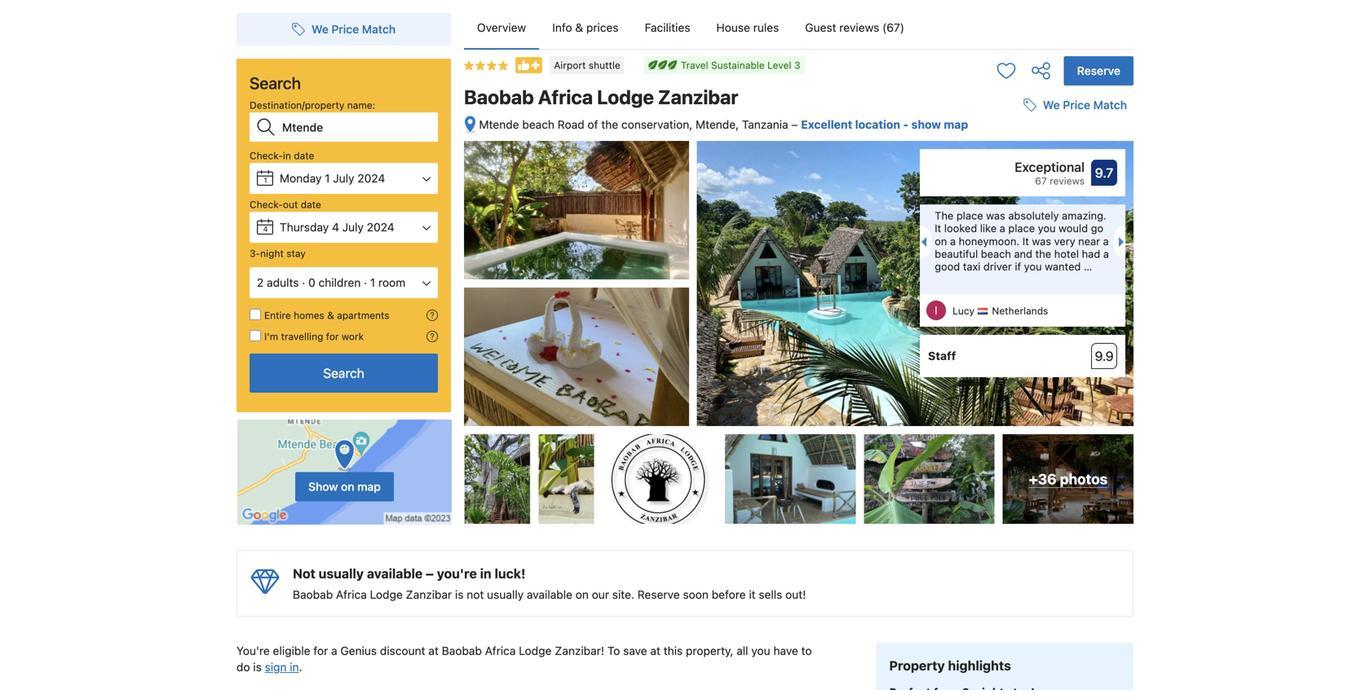 Task type: vqa. For each thing, say whether or not it's contained in the screenshot.
bottom Point,
no



Task type: locate. For each thing, give the bounding box(es) containing it.
0 vertical spatial africa
[[538, 86, 593, 108]]

1 check- from the top
[[250, 150, 283, 162]]

at left this
[[650, 645, 661, 658]]

wanted
[[1045, 261, 1081, 273]]

baobab up mtende
[[464, 86, 534, 108]]

destination/property name:
[[250, 100, 375, 111]]

2024 down where are you going? 'field'
[[358, 172, 385, 185]]

1 horizontal spatial zanzibar
[[658, 86, 739, 108]]

sign
[[265, 661, 287, 675]]

africa
[[538, 86, 593, 108], [336, 589, 367, 602], [485, 645, 516, 658]]

lodge left zanzibar!
[[519, 645, 552, 658]]

baobab for genius
[[442, 645, 482, 658]]

0 vertical spatial date
[[294, 150, 314, 162]]

zanzibar inside 'not usually available – you're in luck! baobab africa lodge zanzibar is not usually available on our site. reserve soon before it sells out!'
[[406, 589, 452, 602]]

in up monday
[[283, 150, 291, 162]]

0 vertical spatial july
[[333, 172, 355, 185]]

reviews down exceptional
[[1050, 175, 1085, 187]]

1 vertical spatial price
[[1063, 98, 1091, 112]]

lucy
[[953, 306, 975, 317]]

0 vertical spatial it
[[935, 222, 942, 235]]

1 vertical spatial map
[[357, 481, 381, 494]]

1 horizontal spatial –
[[792, 118, 798, 131]]

Where are you going? field
[[276, 113, 438, 142]]

a left genius
[[331, 645, 337, 658]]

we
[[312, 22, 329, 36], [1043, 98, 1060, 112]]

1 horizontal spatial &
[[575, 21, 583, 34]]

0 horizontal spatial reviews
[[840, 21, 880, 34]]

next image
[[1119, 237, 1129, 247]]

place up looked
[[957, 210, 983, 222]]

.
[[299, 661, 302, 675]]

reviews inside guest reviews (67) link
[[840, 21, 880, 34]]

search up "destination/property"
[[250, 73, 301, 93]]

photos
[[1060, 471, 1108, 488]]

+36 photos link
[[1003, 435, 1134, 525]]

1 horizontal spatial at
[[650, 645, 661, 658]]

beach
[[522, 118, 555, 131], [981, 248, 1011, 260]]

adults
[[267, 276, 299, 290]]

check-out date
[[250, 199, 321, 210]]

0
[[308, 276, 315, 290]]

-
[[903, 118, 909, 131]]

on right previous image
[[935, 235, 947, 247]]

would
[[1059, 222, 1088, 235]]

1 vertical spatial it
[[1023, 235, 1029, 247]]

genius
[[340, 645, 377, 658]]

before
[[712, 589, 746, 602]]

highlights
[[948, 659, 1011, 674]]

usually right not
[[319, 567, 364, 582]]

0 horizontal spatial it
[[935, 222, 942, 235]]

reserve button
[[1064, 56, 1134, 86]]

not
[[293, 567, 316, 582]]

you right if
[[1024, 261, 1042, 273]]

in
[[283, 150, 291, 162], [480, 567, 492, 582], [290, 661, 299, 675]]

0 horizontal spatial africa
[[336, 589, 367, 602]]

and
[[1014, 248, 1033, 260]]

1 horizontal spatial was
[[1032, 235, 1052, 247]]

price inside search section
[[332, 22, 359, 36]]

we up the destination/property name: in the left top of the page
[[312, 22, 329, 36]]

2 check- from the top
[[250, 199, 283, 210]]

place down absolutely
[[1009, 222, 1035, 235]]

0 vertical spatial we price match
[[312, 22, 396, 36]]

0 vertical spatial usually
[[319, 567, 364, 582]]

2 at from the left
[[650, 645, 661, 658]]

thursday 4 july 2024
[[280, 221, 395, 234]]

2 · from the left
[[364, 276, 367, 290]]

we price match for the we price match dropdown button inside the search section
[[312, 22, 396, 36]]

match up name:
[[362, 22, 396, 36]]

zanzibar
[[658, 86, 739, 108], [406, 589, 452, 602]]

destination/property
[[250, 100, 345, 111]]

show on map button
[[237, 419, 453, 526], [295, 473, 394, 502]]

1 horizontal spatial lodge
[[519, 645, 552, 658]]

a inside "you're eligible for a genius discount at baobab africa lodge zanzibar! to save at this property, all you have to do is"
[[331, 645, 337, 658]]

– left you're
[[426, 567, 434, 582]]

is right do
[[253, 661, 262, 675]]

0 vertical spatial is
[[455, 589, 464, 602]]

price down reserve button
[[1063, 98, 1091, 112]]

property highlights
[[890, 659, 1011, 674]]

travel
[[681, 60, 709, 71]]

1 horizontal spatial we
[[1043, 98, 1060, 112]]

1 horizontal spatial we price match
[[1043, 98, 1127, 112]]

0 horizontal spatial was
[[986, 210, 1006, 222]]

the right of
[[601, 118, 619, 131]]

lodge down shuttle
[[597, 86, 654, 108]]

entire homes & apartments
[[264, 310, 390, 321]]

1 vertical spatial africa
[[336, 589, 367, 602]]

in inside search section
[[283, 150, 291, 162]]

go
[[1091, 222, 1104, 235]]

on left the our
[[576, 589, 589, 602]]

1 vertical spatial we price match
[[1043, 98, 1127, 112]]

in up the not
[[480, 567, 492, 582]]

0 vertical spatial price
[[332, 22, 359, 36]]

· left 0
[[302, 276, 305, 290]]

exceptional 67 reviews
[[1015, 160, 1085, 187]]

july right thursday
[[342, 221, 364, 234]]

4 right thursday
[[332, 221, 339, 234]]

lodge
[[597, 86, 654, 108], [370, 589, 403, 602], [519, 645, 552, 658]]

we price match inside search section
[[312, 22, 396, 36]]

eligible
[[273, 645, 310, 658]]

work
[[342, 331, 364, 343]]

for
[[326, 331, 339, 343], [314, 645, 328, 658]]

is inside 'not usually available – you're in luck! baobab africa lodge zanzibar is not usually available on our site. reserve soon before it sells out!'
[[455, 589, 464, 602]]

4 up "night"
[[263, 225, 268, 234]]

a right had
[[1104, 248, 1109, 260]]

1 vertical spatial match
[[1094, 98, 1127, 112]]

1 horizontal spatial place
[[1009, 222, 1035, 235]]

0 vertical spatial zanzibar
[[658, 86, 739, 108]]

guest
[[805, 21, 837, 34]]

very
[[1054, 235, 1076, 247]]

lodge inside 'not usually available – you're in luck! baobab africa lodge zanzibar is not usually available on our site. reserve soon before it sells out!'
[[370, 589, 403, 602]]

check-in date
[[250, 150, 314, 162]]

on inside the place was absolutely amazing. it looked like a place you would go on a honeymoon. it was very near a beautiful beach and the hotel had a good taxi driver if you wanted …
[[935, 235, 947, 247]]

& right homes
[[327, 310, 334, 321]]

usually down luck!
[[487, 589, 524, 602]]

guest reviews (67) link
[[792, 7, 918, 49]]

available left you're
[[367, 567, 423, 582]]

1 vertical spatial july
[[342, 221, 364, 234]]

1 vertical spatial 2024
[[367, 221, 395, 234]]

africa down luck!
[[485, 645, 516, 658]]

search
[[250, 73, 301, 93], [323, 366, 364, 381]]

date up monday
[[294, 150, 314, 162]]

do
[[237, 661, 250, 675]]

available
[[367, 567, 423, 582], [527, 589, 573, 602]]

2 horizontal spatial on
[[935, 235, 947, 247]]

search down the work
[[323, 366, 364, 381]]

in down eligible
[[290, 661, 299, 675]]

netherlands
[[992, 306, 1049, 317]]

travelling
[[281, 331, 323, 343]]

facilities link
[[632, 7, 704, 49]]

reserve
[[1077, 64, 1121, 77], [638, 589, 680, 602]]

we up exceptional
[[1043, 98, 1060, 112]]

we price match down reserve button
[[1043, 98, 1127, 112]]

match down reserve button
[[1094, 98, 1127, 112]]

a right like
[[1000, 222, 1006, 235]]

lodge up discount
[[370, 589, 403, 602]]

0 vertical spatial reserve
[[1077, 64, 1121, 77]]

check- up monday
[[250, 150, 283, 162]]

click to open map view image
[[464, 116, 476, 134]]

overview
[[477, 21, 526, 34]]

it down 'the'
[[935, 222, 942, 235]]

july right monday
[[333, 172, 355, 185]]

at
[[429, 645, 439, 658], [650, 645, 661, 658]]

1
[[325, 172, 330, 185], [264, 176, 267, 185], [370, 276, 375, 290]]

date right out
[[301, 199, 321, 210]]

we price match button up name:
[[285, 15, 402, 44]]

reviews left (67)
[[840, 21, 880, 34]]

0 horizontal spatial beach
[[522, 118, 555, 131]]

1 horizontal spatial price
[[1063, 98, 1091, 112]]

2 vertical spatial in
[[290, 661, 299, 675]]

0 horizontal spatial 4
[[263, 225, 268, 234]]

show
[[912, 118, 941, 131]]

1 vertical spatial &
[[327, 310, 334, 321]]

0 vertical spatial we
[[312, 22, 329, 36]]

&
[[575, 21, 583, 34], [327, 310, 334, 321]]

0 horizontal spatial at
[[429, 645, 439, 658]]

1 vertical spatial reserve
[[638, 589, 680, 602]]

zanzibar down travel
[[658, 86, 739, 108]]

check- for in
[[250, 150, 283, 162]]

we inside search section
[[312, 22, 329, 36]]

1 right monday
[[325, 172, 330, 185]]

0 vertical spatial 2024
[[358, 172, 385, 185]]

beach left road
[[522, 118, 555, 131]]

2 horizontal spatial lodge
[[597, 86, 654, 108]]

africa inside 'not usually available – you're in luck! baobab africa lodge zanzibar is not usually available on our site. reserve soon before it sells out!'
[[336, 589, 367, 602]]

check- down monday
[[250, 199, 283, 210]]

1 horizontal spatial it
[[1023, 235, 1029, 247]]

0 horizontal spatial map
[[357, 481, 381, 494]]

1 at from the left
[[429, 645, 439, 658]]

at right discount
[[429, 645, 439, 658]]

0 vertical spatial for
[[326, 331, 339, 343]]

0 vertical spatial available
[[367, 567, 423, 582]]

0 vertical spatial beach
[[522, 118, 555, 131]]

– right tanzania
[[792, 118, 798, 131]]

1 vertical spatial on
[[341, 481, 355, 494]]

excellent
[[801, 118, 853, 131]]

scored 9.7 element
[[1092, 160, 1118, 186]]

1 vertical spatial check-
[[250, 199, 283, 210]]

1 vertical spatial baobab
[[293, 589, 333, 602]]

the inside the place was absolutely amazing. it looked like a place you would go on a honeymoon. it was very near a beautiful beach and the hotel had a good taxi driver if you wanted …
[[1036, 248, 1052, 260]]

1 horizontal spatial search
[[323, 366, 364, 381]]

date for check-out date
[[301, 199, 321, 210]]

we price match button down reserve button
[[1017, 91, 1134, 120]]

baobab down the not
[[442, 645, 482, 658]]

0 horizontal spatial we
[[312, 22, 329, 36]]

in inside 'not usually available – you're in luck! baobab africa lodge zanzibar is not usually available on our site. reserve soon before it sells out!'
[[480, 567, 492, 582]]

2 vertical spatial on
[[576, 589, 589, 602]]

1 vertical spatial usually
[[487, 589, 524, 602]]

it up and
[[1023, 235, 1029, 247]]

driver
[[984, 261, 1012, 273]]

0 vertical spatial &
[[575, 21, 583, 34]]

i'm
[[264, 331, 278, 343]]

1 horizontal spatial africa
[[485, 645, 516, 658]]

africa up road
[[538, 86, 593, 108]]

out
[[283, 199, 298, 210]]

sustainable
[[711, 60, 765, 71]]

map
[[944, 118, 969, 131], [357, 481, 381, 494]]

price up name:
[[332, 22, 359, 36]]

available left the our
[[527, 589, 573, 602]]

& inside search section
[[327, 310, 334, 321]]

0 horizontal spatial lodge
[[370, 589, 403, 602]]

for right eligible
[[314, 645, 328, 658]]

reserve inside 'not usually available – you're in luck! baobab africa lodge zanzibar is not usually available on our site. reserve soon before it sells out!'
[[638, 589, 680, 602]]

1 down check-in date
[[264, 176, 267, 185]]

staff
[[928, 350, 956, 363]]

1 horizontal spatial the
[[1036, 248, 1052, 260]]

was up like
[[986, 210, 1006, 222]]

for left the work
[[326, 331, 339, 343]]

for inside search section
[[326, 331, 339, 343]]

1 horizontal spatial we price match button
[[1017, 91, 1134, 120]]

match inside search section
[[362, 22, 396, 36]]

usually
[[319, 567, 364, 582], [487, 589, 524, 602]]

0 vertical spatial lodge
[[597, 86, 654, 108]]

1 vertical spatial beach
[[981, 248, 1011, 260]]

0 vertical spatial we price match button
[[285, 15, 402, 44]]

0 horizontal spatial is
[[253, 661, 262, 675]]

1 vertical spatial reviews
[[1050, 175, 1085, 187]]

4
[[332, 221, 339, 234], [263, 225, 268, 234]]

beach up driver
[[981, 248, 1011, 260]]

0 horizontal spatial we price match button
[[285, 15, 402, 44]]

you right all
[[752, 645, 771, 658]]

on inside search section
[[341, 481, 355, 494]]

1 vertical spatial search
[[323, 366, 364, 381]]

baobab down not
[[293, 589, 333, 602]]

1 vertical spatial for
[[314, 645, 328, 658]]

0 horizontal spatial on
[[341, 481, 355, 494]]

africa inside "you're eligible for a genius discount at baobab africa lodge zanzibar! to save at this property, all you have to do is"
[[485, 645, 516, 658]]

1 horizontal spatial on
[[576, 589, 589, 602]]

property,
[[686, 645, 734, 658]]

0 horizontal spatial price
[[332, 22, 359, 36]]

baobab inside "you're eligible for a genius discount at baobab africa lodge zanzibar! to save at this property, all you have to do is"
[[442, 645, 482, 658]]

1 vertical spatial in
[[480, 567, 492, 582]]

near
[[1079, 235, 1100, 247]]

for inside "you're eligible for a genius discount at baobab africa lodge zanzibar! to save at this property, all you have to do is"
[[314, 645, 328, 658]]

2 vertical spatial africa
[[485, 645, 516, 658]]

0 horizontal spatial zanzibar
[[406, 589, 452, 602]]

soon
[[683, 589, 709, 602]]

1 vertical spatial is
[[253, 661, 262, 675]]

zanzibar down you're
[[406, 589, 452, 602]]

if you select this option, we'll show you popular business travel features like breakfast, wifi and free parking. image
[[427, 331, 438, 343], [427, 331, 438, 343]]

· right children
[[364, 276, 367, 290]]

we'll show you stays where you can have the entire place to yourself image
[[427, 310, 438, 321], [427, 310, 438, 321]]

africa for in
[[336, 589, 367, 602]]

1 left "room"
[[370, 276, 375, 290]]

& right info
[[575, 21, 583, 34]]

we price match up name:
[[312, 22, 396, 36]]

1 horizontal spatial ·
[[364, 276, 367, 290]]

1 vertical spatial lodge
[[370, 589, 403, 602]]

0 vertical spatial search
[[250, 73, 301, 93]]

lodge inside "you're eligible for a genius discount at baobab africa lodge zanzibar! to save at this property, all you have to do is"
[[519, 645, 552, 658]]

2024
[[358, 172, 385, 185], [367, 221, 395, 234]]

0 horizontal spatial match
[[362, 22, 396, 36]]

check- for out
[[250, 199, 283, 210]]

sign in link
[[265, 661, 299, 675]]

match
[[362, 22, 396, 36], [1094, 98, 1127, 112]]

check-
[[250, 150, 283, 162], [250, 199, 283, 210]]

0 horizontal spatial –
[[426, 567, 434, 582]]

is left the not
[[455, 589, 464, 602]]

9.7
[[1095, 165, 1114, 181]]

on right show
[[341, 481, 355, 494]]

baobab inside 'not usually available – you're in luck! baobab africa lodge zanzibar is not usually available on our site. reserve soon before it sells out!'
[[293, 589, 333, 602]]

a down go
[[1103, 235, 1109, 247]]

1 horizontal spatial available
[[527, 589, 573, 602]]

3
[[794, 60, 801, 71]]

1 horizontal spatial reviews
[[1050, 175, 1085, 187]]

1 vertical spatial date
[[301, 199, 321, 210]]

1 vertical spatial we
[[1043, 98, 1060, 112]]

0 horizontal spatial we price match
[[312, 22, 396, 36]]

2024 for thursday 4 july 2024
[[367, 221, 395, 234]]

the right and
[[1036, 248, 1052, 260]]

africa up genius
[[336, 589, 367, 602]]

1 horizontal spatial 1
[[325, 172, 330, 185]]

location
[[855, 118, 901, 131]]

was up and
[[1032, 235, 1052, 247]]

2 horizontal spatial 1
[[370, 276, 375, 290]]

on
[[935, 235, 947, 247], [341, 481, 355, 494], [576, 589, 589, 602]]

you down absolutely
[[1038, 222, 1056, 235]]

1 horizontal spatial usually
[[487, 589, 524, 602]]

0 vertical spatial map
[[944, 118, 969, 131]]

for for travelling
[[326, 331, 339, 343]]

67
[[1035, 175, 1047, 187]]

0 vertical spatial in
[[283, 150, 291, 162]]

2024 up "room"
[[367, 221, 395, 234]]



Task type: describe. For each thing, give the bounding box(es) containing it.
1 vertical spatial we price match button
[[1017, 91, 1134, 120]]

1 horizontal spatial 4
[[332, 221, 339, 234]]

0 vertical spatial you
[[1038, 222, 1056, 235]]

you inside "you're eligible for a genius discount at baobab africa lodge zanzibar! to save at this property, all you have to do is"
[[752, 645, 771, 658]]

price for the we price match dropdown button inside the search section
[[332, 22, 359, 36]]

save
[[623, 645, 647, 658]]

sells
[[759, 589, 783, 602]]

in for .
[[290, 661, 299, 675]]

the place was absolutely amazing. it looked like a place you would go on a honeymoon. it was very near a beautiful beach and the hotel had a good taxi driver if you wanted …
[[935, 210, 1109, 273]]

baobab africa lodge zanzibar
[[464, 86, 739, 108]]

honeymoon.
[[959, 235, 1020, 247]]

all
[[737, 645, 748, 658]]

children
[[319, 276, 361, 290]]

reserve inside button
[[1077, 64, 1121, 77]]

exceptional
[[1015, 160, 1085, 175]]

thursday
[[280, 221, 329, 234]]

0 horizontal spatial place
[[957, 210, 983, 222]]

1 vertical spatial available
[[527, 589, 573, 602]]

9.9
[[1095, 349, 1114, 364]]

date for check-in date
[[294, 150, 314, 162]]

looked
[[945, 222, 977, 235]]

july for 1
[[333, 172, 355, 185]]

baobab for you're
[[293, 589, 333, 602]]

2 adults · 0 children · 1 room button
[[250, 268, 438, 299]]

excellent location - show map button
[[801, 118, 969, 131]]

airport
[[554, 60, 586, 71]]

2 horizontal spatial africa
[[538, 86, 593, 108]]

we for bottommost the we price match dropdown button
[[1043, 98, 1060, 112]]

lodge for at
[[519, 645, 552, 658]]

monday
[[280, 172, 322, 185]]

house rules link
[[704, 7, 792, 49]]

beach inside the place was absolutely amazing. it looked like a place you would go on a honeymoon. it was very near a beautiful beach and the hotel had a good taxi driver if you wanted …
[[981, 248, 1011, 260]]

we price match button inside search section
[[285, 15, 402, 44]]

+36
[[1029, 471, 1057, 488]]

1 horizontal spatial match
[[1094, 98, 1127, 112]]

search inside button
[[323, 366, 364, 381]]

to
[[608, 645, 620, 658]]

in for date
[[283, 150, 291, 162]]

previous image
[[917, 237, 927, 247]]

0 vertical spatial baobab
[[464, 86, 534, 108]]

is inside "you're eligible for a genius discount at baobab africa lodge zanzibar! to save at this property, all you have to do is"
[[253, 661, 262, 675]]

homes
[[294, 310, 325, 321]]

you're eligible for a genius discount at baobab africa lodge zanzibar! to save at this property, all you have to do is
[[237, 645, 812, 675]]

overview link
[[464, 7, 539, 49]]

the
[[935, 210, 954, 222]]

site.
[[612, 589, 635, 602]]

rules
[[753, 21, 779, 34]]

like
[[980, 222, 997, 235]]

guest reviews (67)
[[805, 21, 905, 34]]

had
[[1082, 248, 1101, 260]]

1 vertical spatial you
[[1024, 261, 1042, 273]]

luck!
[[495, 567, 526, 582]]

discount
[[380, 645, 425, 658]]

of
[[588, 118, 598, 131]]

not usually available – you're in luck! baobab africa lodge zanzibar is not usually available on our site. reserve soon before it sells out!
[[293, 567, 806, 602]]

facilities
[[645, 21, 691, 34]]

show on map
[[308, 481, 381, 494]]

night
[[260, 248, 284, 259]]

2
[[257, 276, 264, 290]]

3-night stay
[[250, 248, 306, 259]]

house
[[717, 21, 750, 34]]

price for bottommost the we price match dropdown button
[[1063, 98, 1091, 112]]

0 vertical spatial the
[[601, 118, 619, 131]]

name:
[[347, 100, 375, 111]]

0 horizontal spatial 1
[[264, 176, 267, 185]]

info & prices link
[[539, 7, 632, 49]]

to
[[802, 645, 812, 658]]

– inside 'not usually available – you're in luck! baobab africa lodge zanzibar is not usually available on our site. reserve soon before it sells out!'
[[426, 567, 434, 582]]

absolutely
[[1009, 210, 1059, 222]]

out!
[[786, 589, 806, 602]]

map inside search section
[[357, 481, 381, 494]]

1 · from the left
[[302, 276, 305, 290]]

this
[[664, 645, 683, 658]]

on inside 'not usually available – you're in luck! baobab africa lodge zanzibar is not usually available on our site. reserve soon before it sells out!'
[[576, 589, 589, 602]]

…
[[1084, 261, 1093, 273]]

lodge for luck!
[[370, 589, 403, 602]]

mtende beach road of the conservation, mtende, tanzania – excellent location - show map
[[479, 118, 969, 131]]

1 horizontal spatial map
[[944, 118, 969, 131]]

our
[[592, 589, 609, 602]]

apartments
[[337, 310, 390, 321]]

house rules
[[717, 21, 779, 34]]

prices
[[586, 21, 619, 34]]

airport shuttle
[[554, 60, 621, 71]]

we for the we price match dropdown button inside the search section
[[312, 22, 329, 36]]

level
[[768, 60, 792, 71]]

zanzibar!
[[555, 645, 605, 658]]

amazing.
[[1062, 210, 1107, 222]]

july for 4
[[342, 221, 364, 234]]

property
[[890, 659, 945, 674]]

for for eligible
[[314, 645, 328, 658]]

search section
[[230, 0, 458, 526]]

good
[[935, 261, 960, 273]]

0 horizontal spatial search
[[250, 73, 301, 93]]

+36 photos
[[1029, 471, 1108, 488]]

have
[[774, 645, 798, 658]]

scored 9.9 element
[[1092, 344, 1118, 370]]

(67)
[[883, 21, 905, 34]]

reviews inside exceptional 67 reviews
[[1050, 175, 1085, 187]]

1 inside dropdown button
[[370, 276, 375, 290]]

a up beautiful
[[950, 235, 956, 247]]

you're
[[237, 645, 270, 658]]

1 vertical spatial was
[[1032, 235, 1052, 247]]

we price match for bottommost the we price match dropdown button
[[1043, 98, 1127, 112]]

& inside "link"
[[575, 21, 583, 34]]

show
[[308, 481, 338, 494]]

2024 for monday 1 july 2024
[[358, 172, 385, 185]]

travel sustainable level 3
[[681, 60, 801, 71]]

search button
[[250, 354, 438, 393]]

africa for discount
[[485, 645, 516, 658]]

3-
[[250, 248, 260, 259]]

not
[[467, 589, 484, 602]]

2 adults · 0 children · 1 room
[[257, 276, 406, 290]]

rated exceptional element
[[928, 158, 1085, 177]]

sign in .
[[265, 661, 302, 675]]

tanzania
[[742, 118, 789, 131]]



